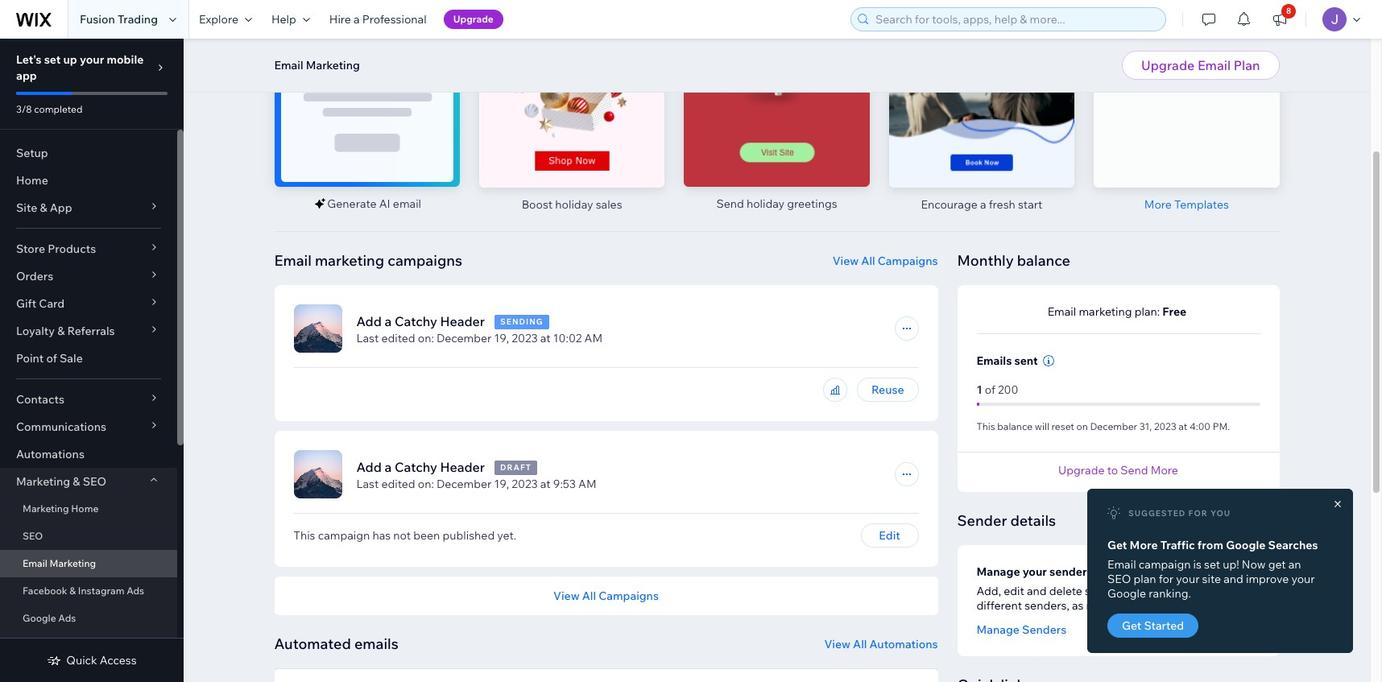 Task type: locate. For each thing, give the bounding box(es) containing it.
0 vertical spatial get
[[1108, 538, 1128, 553]]

0 horizontal spatial google
[[23, 612, 56, 624]]

seo down marketing home
[[23, 530, 43, 542]]

2 vertical spatial more
[[1130, 538, 1158, 553]]

email marketing up facebook
[[23, 558, 96, 570]]

1 vertical spatial am
[[579, 477, 597, 491]]

ads down facebook & instagram ads
[[58, 612, 76, 624]]

1 horizontal spatial view all campaigns button
[[833, 253, 938, 268]]

19,
[[494, 331, 509, 345], [494, 477, 509, 491]]

0 vertical spatial set
[[44, 52, 61, 67]]

from down up!
[[1225, 584, 1250, 598]]

1 horizontal spatial email marketing
[[274, 58, 360, 73]]

sidebar element
[[0, 39, 184, 682]]

email marketing inside button
[[274, 58, 360, 73]]

2023 right '31,'
[[1155, 420, 1177, 432]]

is
[[1194, 558, 1202, 572]]

last for last edited on: december 19, 2023 at 9:53 am
[[357, 477, 379, 491]]

balance left will
[[998, 420, 1033, 432]]

0 vertical spatial at
[[540, 331, 551, 345]]

add for last edited on: december 19, 2023 at 10:02 am
[[357, 313, 382, 329]]

1 last from the top
[[357, 331, 379, 345]]

get more traffic from google searches
[[1108, 538, 1319, 553]]

upgrade left 'plan' at right
[[1142, 57, 1195, 73]]

2 manage from the top
[[977, 622, 1020, 637]]

1 horizontal spatial home
[[71, 503, 99, 515]]

19, for 10:02
[[494, 331, 509, 345]]

1
[[977, 382, 983, 397]]

& right site
[[40, 201, 47, 215]]

marketing down hire
[[306, 58, 360, 73]]

19, down draft on the left of the page
[[494, 477, 509, 491]]

0 vertical spatial manage
[[977, 564, 1021, 579]]

from
[[1198, 538, 1224, 553], [1225, 584, 1250, 598]]

different
[[977, 598, 1023, 613]]

& inside popup button
[[40, 201, 47, 215]]

marketing
[[306, 58, 360, 73], [16, 475, 70, 489], [23, 503, 69, 515], [50, 558, 96, 570]]

2 vertical spatial at
[[540, 477, 551, 491]]

1 vertical spatial view all campaigns button
[[554, 589, 659, 603]]

1 vertical spatial on:
[[418, 477, 434, 491]]

from up is
[[1198, 538, 1224, 553]]

campaign inside email campaign is set up! now get an seo plan for your site and improve your google ranking.
[[1139, 558, 1191, 572]]

at left '10:02'
[[540, 331, 551, 345]]

2 catchy from the top
[[395, 459, 437, 475]]

orders button
[[0, 263, 177, 290]]

0 vertical spatial view all campaigns
[[833, 253, 938, 268]]

marketing & seo button
[[0, 468, 177, 496]]

campaign
[[318, 528, 370, 543], [1139, 558, 1191, 572]]

2 vertical spatial december
[[437, 477, 492, 491]]

at left the 9:53
[[540, 477, 551, 491]]

am for last edited on: december 19, 2023 at 9:53 am
[[579, 477, 597, 491]]

this
[[977, 420, 996, 432], [294, 528, 315, 543]]

0 horizontal spatial ads
[[58, 612, 76, 624]]

2 holiday from the left
[[555, 197, 593, 212]]

0 horizontal spatial set
[[44, 52, 61, 67]]

email marketing for email marketing link
[[23, 558, 96, 570]]

point
[[16, 351, 44, 366]]

0 vertical spatial google
[[1227, 538, 1266, 553]]

marketing & seo
[[16, 475, 106, 489]]

emails down is
[[1189, 584, 1223, 598]]

0 vertical spatial add
[[357, 313, 382, 329]]

last up has
[[357, 477, 379, 491]]

campaigns for the rightmost "view all campaigns" button
[[878, 253, 938, 268]]

& for loyalty
[[57, 324, 65, 338]]

edit
[[1004, 584, 1025, 598]]

1 vertical spatial 19,
[[494, 477, 509, 491]]

1 vertical spatial manage
[[977, 622, 1020, 637]]

1 vertical spatial from
[[1225, 584, 1250, 598]]

on: down campaigns
[[418, 331, 434, 345]]

send inside manage your senders add, edit and delete senders. send your emails from different senders, as required.
[[1133, 584, 1160, 598]]

upgrade button
[[444, 10, 503, 29]]

1 horizontal spatial emails
[[1189, 584, 1223, 598]]

of right 1 in the bottom right of the page
[[985, 382, 996, 397]]

view all campaigns for "view all campaigns" button to the left
[[554, 589, 659, 603]]

orders
[[16, 269, 53, 284]]

1 vertical spatial view
[[554, 589, 580, 603]]

get up manage your senders add, edit and delete senders. send your emails from different senders, as required.
[[1108, 538, 1128, 553]]

1 horizontal spatial of
[[985, 382, 996, 397]]

traffic
[[1161, 538, 1196, 553]]

1 horizontal spatial set
[[1205, 558, 1221, 572]]

a down email marketing campaigns
[[385, 313, 392, 329]]

marketing down generate
[[315, 251, 384, 270]]

1 catchy from the top
[[395, 313, 437, 329]]

and
[[1224, 572, 1244, 587], [1027, 584, 1047, 598]]

1 vertical spatial get
[[1122, 619, 1142, 633]]

0 horizontal spatial from
[[1198, 538, 1224, 553]]

view for automated emails
[[825, 637, 851, 651]]

am right the 9:53
[[579, 477, 597, 491]]

header up last edited on: december 19, 2023 at 10:02 am
[[440, 313, 485, 329]]

0 vertical spatial view
[[833, 253, 859, 268]]

& for site
[[40, 201, 47, 215]]

2 vertical spatial google
[[23, 612, 56, 624]]

0 vertical spatial add a catchy header
[[357, 313, 485, 329]]

edited
[[381, 331, 416, 345], [381, 477, 416, 491]]

manage down different
[[977, 622, 1020, 637]]

holiday
[[747, 197, 785, 211], [555, 197, 593, 212]]

gift card button
[[0, 290, 177, 317]]

google down facebook
[[23, 612, 56, 624]]

1 horizontal spatial view all campaigns
[[833, 253, 938, 268]]

of for sale
[[46, 351, 57, 366]]

marketing home link
[[0, 496, 177, 523]]

get
[[1108, 538, 1128, 553], [1122, 619, 1142, 633]]

balance down start
[[1017, 251, 1071, 270]]

1 horizontal spatial campaigns
[[878, 253, 938, 268]]

set
[[44, 52, 61, 67], [1205, 558, 1221, 572]]

searches
[[1269, 538, 1319, 553]]

1 add from the top
[[357, 313, 382, 329]]

seo left 'plan'
[[1108, 572, 1132, 587]]

set right is
[[1205, 558, 1221, 572]]

1 vertical spatial last
[[357, 477, 379, 491]]

1 header from the top
[[440, 313, 485, 329]]

last edited on: december 19, 2023 at 10:02 am
[[357, 331, 603, 345]]

add a catchy header up last edited on: december 19, 2023 at 9:53 am
[[357, 459, 485, 475]]

9:53
[[553, 477, 576, 491]]

2 header from the top
[[440, 459, 485, 475]]

0 vertical spatial emails
[[1189, 584, 1223, 598]]

view all campaigns for the rightmost "view all campaigns" button
[[833, 253, 938, 268]]

a right hire
[[354, 12, 360, 27]]

1 edited from the top
[[381, 331, 416, 345]]

add a catchy header for last edited on: december 19, 2023 at 9:53 am
[[357, 459, 485, 475]]

quick access
[[66, 653, 137, 668]]

on: up the been
[[418, 477, 434, 491]]

0 horizontal spatial emails
[[354, 635, 399, 653]]

get inside get started button
[[1122, 619, 1142, 633]]

1 vertical spatial this
[[294, 528, 315, 543]]

email marketing plan: free
[[1048, 304, 1187, 319]]

for
[[1159, 572, 1174, 587]]

2023
[[512, 331, 538, 345], [1155, 420, 1177, 432], [512, 477, 538, 491]]

marketing for campaigns
[[315, 251, 384, 270]]

0 horizontal spatial campaigns
[[599, 589, 659, 603]]

your right for
[[1177, 572, 1200, 587]]

ads right instagram
[[127, 585, 144, 597]]

0 vertical spatial home
[[16, 173, 48, 188]]

ads
[[127, 585, 144, 597], [58, 612, 76, 624]]

email campaign is set up! now get an seo plan for your site and improve your google ranking.
[[1108, 558, 1315, 601]]

this left has
[[294, 528, 315, 543]]

catchy for last edited on: december 19, 2023 at 10:02 am
[[395, 313, 437, 329]]

last
[[357, 331, 379, 345], [357, 477, 379, 491]]

add up has
[[357, 459, 382, 475]]

2 vertical spatial all
[[853, 637, 867, 651]]

emails right automated
[[354, 635, 399, 653]]

google
[[1227, 538, 1266, 553], [1108, 587, 1147, 601], [23, 612, 56, 624]]

google inside sidebar element
[[23, 612, 56, 624]]

1 on: from the top
[[418, 331, 434, 345]]

& right loyalty
[[57, 324, 65, 338]]

seo inside email campaign is set up! now get an seo plan for your site and improve your google ranking.
[[1108, 572, 1132, 587]]

2 add a catchy header from the top
[[357, 459, 485, 475]]

0 vertical spatial automations
[[16, 447, 85, 462]]

generate
[[327, 197, 377, 211]]

balance
[[1017, 251, 1071, 270], [998, 420, 1033, 432]]

a up has
[[385, 459, 392, 475]]

1 horizontal spatial automations
[[870, 637, 938, 651]]

send
[[717, 197, 744, 211], [1121, 463, 1149, 477], [1133, 584, 1160, 598]]

more up suggested
[[1151, 463, 1179, 477]]

marketing up marketing home
[[16, 475, 70, 489]]

home down marketing & seo dropdown button
[[71, 503, 99, 515]]

0 horizontal spatial marketing
[[315, 251, 384, 270]]

1 manage from the top
[[977, 564, 1021, 579]]

2 vertical spatial 2023
[[512, 477, 538, 491]]

catchy down campaigns
[[395, 313, 437, 329]]

holiday left greetings
[[747, 197, 785, 211]]

at for reuse
[[540, 331, 551, 345]]

campaign left has
[[318, 528, 370, 543]]

0 vertical spatial this
[[977, 420, 996, 432]]

your right 'plan'
[[1163, 584, 1186, 598]]

your inside the let's set up your mobile app
[[80, 52, 104, 67]]

add a catchy header for last edited on: december 19, 2023 at 10:02 am
[[357, 313, 485, 329]]

start
[[1018, 197, 1043, 212]]

1 horizontal spatial this
[[977, 420, 996, 432]]

1 horizontal spatial upgrade
[[1059, 463, 1105, 477]]

point of sale link
[[0, 345, 177, 372]]

add a catchy header down campaigns
[[357, 313, 485, 329]]

trading
[[118, 12, 158, 27]]

2 vertical spatial seo
[[1108, 572, 1132, 587]]

am right '10:02'
[[585, 331, 603, 345]]

more left templates at the top right of the page
[[1145, 197, 1172, 212]]

1 holiday from the left
[[747, 197, 785, 211]]

products
[[48, 242, 96, 256]]

1 add a catchy header from the top
[[357, 313, 485, 329]]

email inside sidebar element
[[23, 558, 47, 570]]

0 horizontal spatial upgrade
[[453, 13, 494, 25]]

email marketing down hire
[[274, 58, 360, 73]]

manage up add,
[[977, 564, 1021, 579]]

for
[[1189, 508, 1208, 519]]

0 vertical spatial send
[[717, 197, 744, 211]]

1 horizontal spatial google
[[1108, 587, 1147, 601]]

email marketing inside sidebar element
[[23, 558, 96, 570]]

2 last from the top
[[357, 477, 379, 491]]

upgrade for upgrade
[[453, 13, 494, 25]]

fusion trading
[[80, 12, 158, 27]]

0 horizontal spatial view all campaigns
[[554, 589, 659, 603]]

view all automations button
[[825, 637, 938, 651]]

this down 1 in the bottom right of the page
[[977, 420, 996, 432]]

0 vertical spatial on:
[[418, 331, 434, 345]]

more up 'plan'
[[1130, 538, 1158, 553]]

2 horizontal spatial seo
[[1108, 572, 1132, 587]]

at
[[540, 331, 551, 345], [1179, 420, 1188, 432], [540, 477, 551, 491]]

up
[[63, 52, 77, 67]]

0 vertical spatial marketing
[[315, 251, 384, 270]]

contacts button
[[0, 386, 177, 413]]

email marketing for "email marketing" button
[[274, 58, 360, 73]]

been
[[413, 528, 440, 543]]

and inside email campaign is set up! now get an seo plan for your site and improve your google ranking.
[[1224, 572, 1244, 587]]

1 vertical spatial marketing
[[1079, 304, 1133, 319]]

0 vertical spatial 19,
[[494, 331, 509, 345]]

manage for manage senders
[[977, 622, 1020, 637]]

0 vertical spatial email marketing
[[274, 58, 360, 73]]

december for edit
[[437, 477, 492, 491]]

manage
[[977, 564, 1021, 579], [977, 622, 1020, 637]]

upgrade
[[453, 13, 494, 25], [1142, 57, 1195, 73], [1059, 463, 1105, 477]]

automations
[[16, 447, 85, 462], [870, 637, 938, 651]]

add down email marketing campaigns
[[357, 313, 382, 329]]

1 horizontal spatial and
[[1224, 572, 1244, 587]]

0 vertical spatial 2023
[[512, 331, 538, 345]]

set inside the let's set up your mobile app
[[44, 52, 61, 67]]

referrals
[[67, 324, 115, 338]]

ai
[[379, 197, 391, 211]]

2 add from the top
[[357, 459, 382, 475]]

manage inside manage your senders add, edit and delete senders. send your emails from different senders, as required.
[[977, 564, 1021, 579]]

set left up
[[44, 52, 61, 67]]

view all campaigns button
[[833, 253, 938, 268], [554, 589, 659, 603]]

1 19, from the top
[[494, 331, 509, 345]]

quick access button
[[47, 653, 137, 668]]

2 on: from the top
[[418, 477, 434, 491]]

of inside sidebar element
[[46, 351, 57, 366]]

1 vertical spatial catchy
[[395, 459, 437, 475]]

2 19, from the top
[[494, 477, 509, 491]]

header up last edited on: december 19, 2023 at 9:53 am
[[440, 459, 485, 475]]

get started button
[[1108, 614, 1199, 638]]

google up now
[[1227, 538, 1266, 553]]

1 vertical spatial of
[[985, 382, 996, 397]]

0 vertical spatial view all campaigns button
[[833, 253, 938, 268]]

senders,
[[1025, 598, 1070, 613]]

get down required.
[[1122, 619, 1142, 633]]

1 vertical spatial seo
[[23, 530, 43, 542]]

1 vertical spatial upgrade
[[1142, 57, 1195, 73]]

view all campaigns
[[833, 253, 938, 268], [554, 589, 659, 603]]

1 horizontal spatial holiday
[[747, 197, 785, 211]]

hire
[[329, 12, 351, 27]]

0 horizontal spatial of
[[46, 351, 57, 366]]

and right site
[[1224, 572, 1244, 587]]

0 vertical spatial campaigns
[[878, 253, 938, 268]]

200
[[998, 382, 1019, 397]]

0 horizontal spatial automations
[[16, 447, 85, 462]]

and right edit
[[1027, 584, 1047, 598]]

2023 down sending
[[512, 331, 538, 345]]

1 horizontal spatial marketing
[[1079, 304, 1133, 319]]

8 button
[[1263, 0, 1298, 39]]

& right facebook
[[69, 585, 76, 597]]

& down automations link
[[73, 475, 80, 489]]

get started
[[1122, 619, 1185, 633]]

emails inside manage your senders add, edit and delete senders. send your emails from different senders, as required.
[[1189, 584, 1223, 598]]

2023 down draft on the left of the page
[[512, 477, 538, 491]]

google up manage senders button
[[1108, 587, 1147, 601]]

1 vertical spatial emails
[[354, 635, 399, 653]]

all
[[862, 253, 876, 268], [582, 589, 596, 603], [853, 637, 867, 651]]

edit button
[[861, 523, 919, 548]]

1 vertical spatial add a catchy header
[[357, 459, 485, 475]]

0 horizontal spatial and
[[1027, 584, 1047, 598]]

holiday left sales
[[555, 197, 593, 212]]

to
[[1108, 463, 1118, 477]]

19, down sending
[[494, 331, 509, 345]]

edited for last edited on: december 19, 2023 at 9:53 am
[[381, 477, 416, 491]]

upgrade for upgrade email plan
[[1142, 57, 1195, 73]]

0 vertical spatial campaign
[[318, 528, 370, 543]]

upgrade email plan
[[1142, 57, 1261, 73]]

seo down automations link
[[83, 475, 106, 489]]

your right up
[[80, 52, 104, 67]]

suggested
[[1129, 508, 1186, 519]]

quick
[[66, 653, 97, 668]]

seo
[[83, 475, 106, 489], [23, 530, 43, 542], [1108, 572, 1132, 587]]

campaigns
[[388, 251, 462, 270]]

1 of 200
[[977, 382, 1019, 397]]

1 vertical spatial balance
[[998, 420, 1033, 432]]

at left 4:00
[[1179, 420, 1188, 432]]

draft
[[500, 462, 532, 473]]

boost
[[522, 197, 553, 212]]

0 horizontal spatial campaign
[[318, 528, 370, 543]]

1 horizontal spatial from
[[1225, 584, 1250, 598]]

1 vertical spatial google
[[1108, 587, 1147, 601]]

google inside email campaign is set up! now get an seo plan for your site and improve your google ranking.
[[1108, 587, 1147, 601]]

email inside email campaign is set up! now get an seo plan for your site and improve your google ranking.
[[1108, 558, 1137, 572]]

a left "fresh"
[[981, 197, 987, 212]]

1 horizontal spatial campaign
[[1139, 558, 1191, 572]]

2 vertical spatial upgrade
[[1059, 463, 1105, 477]]

of left sale on the bottom
[[46, 351, 57, 366]]

0 vertical spatial all
[[862, 253, 876, 268]]

2 horizontal spatial upgrade
[[1142, 57, 1195, 73]]

2 vertical spatial view
[[825, 637, 851, 651]]

10:02
[[553, 331, 582, 345]]

last down email marketing campaigns
[[357, 331, 379, 345]]

1 vertical spatial all
[[582, 589, 596, 603]]

home down setup
[[16, 173, 48, 188]]

senders.
[[1085, 584, 1130, 598]]

marketing
[[315, 251, 384, 270], [1079, 304, 1133, 319]]

campaign down traffic
[[1139, 558, 1191, 572]]

email
[[1198, 57, 1231, 73], [274, 58, 303, 73], [274, 251, 312, 270], [1048, 304, 1077, 319], [23, 558, 47, 570], [1108, 558, 1137, 572]]

0 vertical spatial last
[[357, 331, 379, 345]]

1 vertical spatial campaign
[[1139, 558, 1191, 572]]

marketing for plan:
[[1079, 304, 1133, 319]]

0 horizontal spatial email marketing
[[23, 558, 96, 570]]

1 horizontal spatial seo
[[83, 475, 106, 489]]

let's
[[16, 52, 42, 67]]

marketing left plan:
[[1079, 304, 1133, 319]]

2 vertical spatial send
[[1133, 584, 1160, 598]]

upgrade left to
[[1059, 463, 1105, 477]]

upgrade right professional
[[453, 13, 494, 25]]

0 horizontal spatial this
[[294, 528, 315, 543]]

0 vertical spatial header
[[440, 313, 485, 329]]

1 vertical spatial more
[[1151, 463, 1179, 477]]

2 edited from the top
[[381, 477, 416, 491]]

catchy up last edited on: december 19, 2023 at 9:53 am
[[395, 459, 437, 475]]



Task type: vqa. For each thing, say whether or not it's contained in the screenshot.
topmost Item name
no



Task type: describe. For each thing, give the bounding box(es) containing it.
up!
[[1223, 558, 1240, 572]]

0 vertical spatial from
[[1198, 538, 1224, 553]]

generate ai email
[[327, 197, 421, 211]]

1 vertical spatial home
[[71, 503, 99, 515]]

email marketing link
[[0, 550, 177, 578]]

campaigns for "view all campaigns" button to the left
[[599, 589, 659, 603]]

balance for monthly
[[1017, 251, 1071, 270]]

upgrade email plan button
[[1122, 51, 1280, 80]]

0 horizontal spatial view all campaigns button
[[554, 589, 659, 603]]

Search for tools, apps, help & more... field
[[871, 8, 1161, 31]]

emails sent
[[977, 353, 1038, 368]]

sent
[[1015, 353, 1038, 368]]

mobile
[[107, 52, 144, 67]]

am for last edited on: december 19, 2023 at 10:02 am
[[585, 331, 603, 345]]

facebook & instagram ads link
[[0, 578, 177, 605]]

this for this campaign has not been published yet.
[[294, 528, 315, 543]]

improve
[[1246, 572, 1289, 587]]

19, for 9:53
[[494, 477, 509, 491]]

encourage
[[921, 197, 978, 212]]

manage senders button
[[977, 622, 1261, 637]]

and inside manage your senders add, edit and delete senders. send your emails from different senders, as required.
[[1027, 584, 1047, 598]]

automated emails
[[274, 635, 399, 653]]

store
[[16, 242, 45, 256]]

4:00
[[1190, 420, 1211, 432]]

8
[[1287, 6, 1292, 16]]

automations inside sidebar element
[[16, 447, 85, 462]]

monthly balance
[[958, 251, 1071, 270]]

catchy for last edited on: december 19, 2023 at 9:53 am
[[395, 459, 437, 475]]

upgrade for upgrade to send more
[[1059, 463, 1105, 477]]

get
[[1269, 558, 1286, 572]]

more templates button
[[1145, 197, 1229, 212]]

professional
[[362, 12, 427, 27]]

upgrade to send more
[[1059, 463, 1179, 477]]

automations link
[[0, 441, 177, 468]]

marketing inside button
[[306, 58, 360, 73]]

1 vertical spatial at
[[1179, 420, 1188, 432]]

sales
[[596, 197, 622, 212]]

this campaign has not been published yet.
[[294, 528, 517, 543]]

templates
[[1175, 197, 1229, 212]]

facebook
[[23, 585, 67, 597]]

add for last edited on: december 19, 2023 at 9:53 am
[[357, 459, 382, 475]]

& for marketing
[[73, 475, 80, 489]]

last edited on: december 19, 2023 at 9:53 am
[[357, 477, 597, 491]]

set inside email campaign is set up! now get an seo plan for your site and improve your google ranking.
[[1205, 558, 1221, 572]]

holiday for send
[[747, 197, 785, 211]]

1 vertical spatial december
[[1091, 420, 1138, 432]]

senders
[[1050, 564, 1093, 579]]

pm.
[[1213, 420, 1231, 432]]

1 vertical spatial ads
[[58, 612, 76, 624]]

at for edit
[[540, 477, 551, 491]]

3/8
[[16, 103, 32, 115]]

balance for this
[[998, 420, 1033, 432]]

view for email marketing campaigns
[[833, 253, 859, 268]]

december for reuse
[[437, 331, 492, 345]]

you
[[1211, 508, 1231, 519]]

let's set up your mobile app
[[16, 52, 144, 83]]

0 vertical spatial ads
[[127, 585, 144, 597]]

on: for last edited on: december 19, 2023 at 9:53 am
[[418, 477, 434, 491]]

from inside manage your senders add, edit and delete senders. send your emails from different senders, as required.
[[1225, 584, 1250, 598]]

hire a professional
[[329, 12, 427, 27]]

email
[[393, 197, 421, 211]]

this balance will reset on december 31, 2023 at 4:00 pm.
[[977, 420, 1231, 432]]

reuse button
[[857, 378, 919, 402]]

1 vertical spatial send
[[1121, 463, 1149, 477]]

2023 for edit
[[512, 477, 538, 491]]

loyalty & referrals
[[16, 324, 115, 338]]

1 vertical spatial 2023
[[1155, 420, 1177, 432]]

monthly
[[958, 251, 1014, 270]]

on: for last edited on: december 19, 2023 at 10:02 am
[[418, 331, 434, 345]]

more templates
[[1145, 197, 1229, 212]]

31,
[[1140, 420, 1152, 432]]

header for 9:53
[[440, 459, 485, 475]]

of for 200
[[985, 382, 996, 397]]

app
[[16, 68, 37, 83]]

app
[[50, 201, 72, 215]]

yet.
[[497, 528, 517, 543]]

senders
[[1023, 622, 1067, 637]]

fusion
[[80, 12, 115, 27]]

email marketing button
[[266, 53, 368, 77]]

site & app
[[16, 201, 72, 215]]

email marketing campaigns
[[274, 251, 462, 270]]

automated
[[274, 635, 351, 653]]

holiday for boost
[[555, 197, 593, 212]]

marketing down marketing & seo
[[23, 503, 69, 515]]

fresh
[[989, 197, 1016, 212]]

& for facebook
[[69, 585, 76, 597]]

completed
[[34, 103, 83, 115]]

your right get
[[1292, 572, 1315, 587]]

campaign for email
[[1139, 558, 1191, 572]]

sender
[[958, 511, 1007, 530]]

facebook & instagram ads
[[23, 585, 144, 597]]

card
[[39, 297, 65, 311]]

help button
[[262, 0, 320, 39]]

edited for last edited on: december 19, 2023 at 10:02 am
[[381, 331, 416, 345]]

your up edit
[[1023, 564, 1047, 579]]

all for automated emails
[[853, 637, 867, 651]]

not
[[393, 528, 411, 543]]

boost holiday sales
[[522, 197, 622, 212]]

campaign for this
[[318, 528, 370, 543]]

loyalty
[[16, 324, 55, 338]]

this for this balance will reset on december 31, 2023 at 4:00 pm.
[[977, 420, 996, 432]]

marketing up facebook & instagram ads
[[50, 558, 96, 570]]

hire a professional link
[[320, 0, 436, 39]]

seo inside dropdown button
[[83, 475, 106, 489]]

get for get more traffic from google searches
[[1108, 538, 1128, 553]]

home link
[[0, 167, 177, 194]]

communications button
[[0, 413, 177, 441]]

all for email marketing campaigns
[[862, 253, 876, 268]]

free
[[1163, 304, 1187, 319]]

manage your senders add, edit and delete senders. send your emails from different senders, as required.
[[977, 564, 1250, 613]]

as
[[1072, 598, 1084, 613]]

setup link
[[0, 139, 177, 167]]

instagram
[[78, 585, 124, 597]]

marketing inside dropdown button
[[16, 475, 70, 489]]

header for 10:02
[[440, 313, 485, 329]]

suggested for you
[[1129, 508, 1231, 519]]

google ads
[[23, 612, 76, 624]]

1 vertical spatial automations
[[870, 637, 938, 651]]

0 vertical spatial more
[[1145, 197, 1172, 212]]

manage for manage your senders add, edit and delete senders. send your emails from different senders, as required.
[[977, 564, 1021, 579]]

store products
[[16, 242, 96, 256]]

on
[[1077, 420, 1088, 432]]

site
[[16, 201, 37, 215]]

published
[[443, 528, 495, 543]]

plan
[[1134, 572, 1157, 587]]

0 horizontal spatial seo
[[23, 530, 43, 542]]

an
[[1289, 558, 1302, 572]]

get for get started
[[1122, 619, 1142, 633]]

last for last edited on: december 19, 2023 at 10:02 am
[[357, 331, 379, 345]]

send holiday greetings
[[717, 197, 838, 211]]

2023 for reuse
[[512, 331, 538, 345]]

a inside "link"
[[354, 12, 360, 27]]

contacts
[[16, 392, 64, 407]]

gift card
[[16, 297, 65, 311]]

add,
[[977, 584, 1002, 598]]

explore
[[199, 12, 238, 27]]

upgrade to send more button
[[1059, 463, 1179, 477]]

emails
[[977, 353, 1012, 368]]



